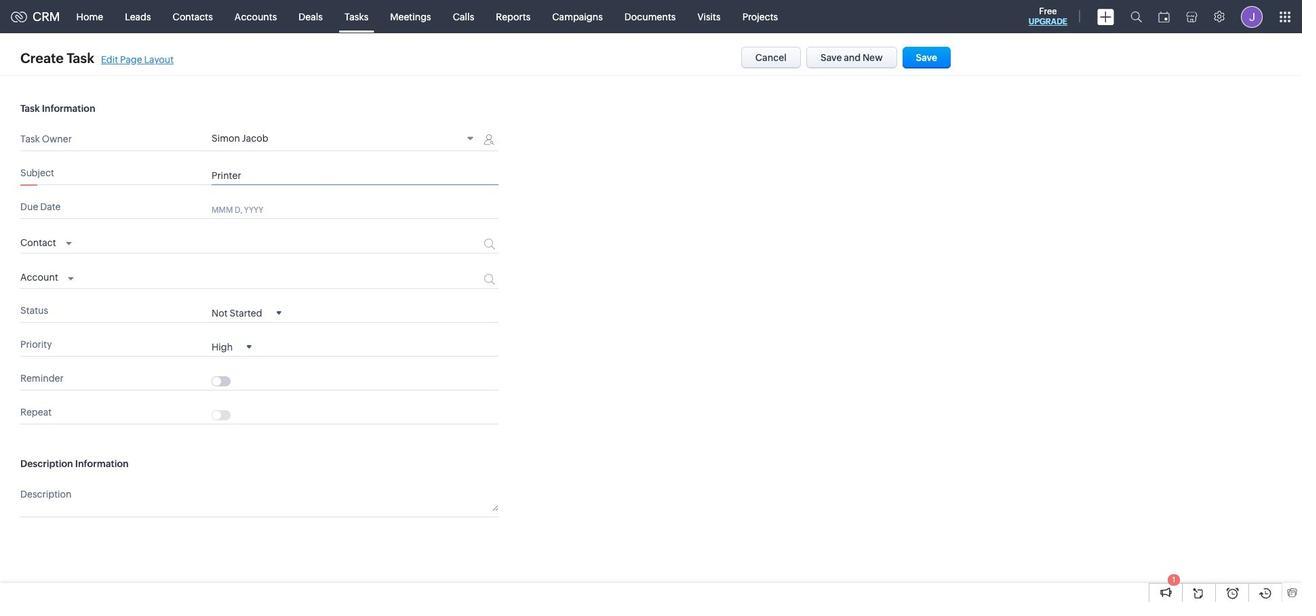 Task type: vqa. For each thing, say whether or not it's contained in the screenshot.
the Create Menu ELEMENT
yes



Task type: locate. For each thing, give the bounding box(es) containing it.
create menu image
[[1098, 8, 1115, 25]]

None text field
[[212, 170, 499, 181], [212, 486, 499, 511], [212, 170, 499, 181], [212, 486, 499, 511]]

None button
[[742, 47, 801, 69], [807, 47, 897, 69], [903, 47, 951, 69], [742, 47, 801, 69], [807, 47, 897, 69], [903, 47, 951, 69]]

search image
[[1131, 11, 1143, 22]]

None field
[[212, 133, 478, 146], [20, 234, 72, 250], [20, 269, 74, 285], [212, 307, 281, 319], [212, 341, 252, 353], [212, 133, 478, 146], [20, 234, 72, 250], [20, 269, 74, 285], [212, 307, 281, 319], [212, 341, 252, 353]]



Task type: describe. For each thing, give the bounding box(es) containing it.
mmm d, yyyy text field
[[212, 204, 456, 215]]

calendar image
[[1159, 11, 1171, 22]]

create menu element
[[1090, 0, 1123, 33]]

logo image
[[11, 11, 27, 22]]

profile image
[[1242, 6, 1264, 27]]

profile element
[[1234, 0, 1272, 33]]

search element
[[1123, 0, 1151, 33]]



